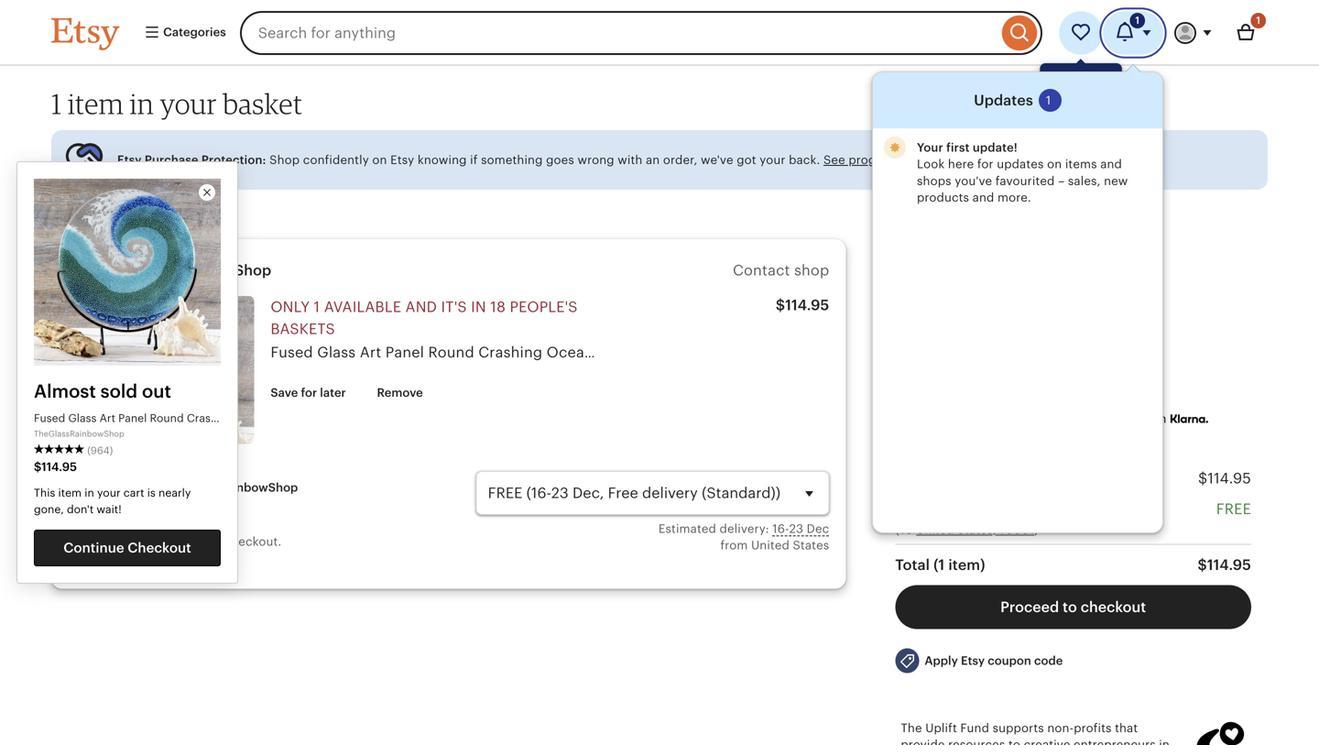 Task type: vqa. For each thing, say whether or not it's contained in the screenshot.
bottom the United
yes



Task type: locate. For each thing, give the bounding box(es) containing it.
save
[[271, 386, 298, 399], [929, 412, 956, 426]]

categories button
[[130, 16, 234, 49]]

2 vertical spatial and
[[406, 299, 437, 315]]

this item in your cart is nearly gone, don't wait!
[[34, 487, 191, 516]]

this
[[34, 487, 55, 499]]

beach
[[934, 344, 978, 361]]

0 vertical spatial $
[[776, 297, 786, 314]]

sold
[[100, 381, 138, 401]]

united right the (to
[[917, 523, 954, 537]]

to right up
[[977, 412, 989, 426]]

as
[[157, 515, 169, 529]]

with right pay
[[1143, 412, 1167, 426]]

is
[[147, 487, 156, 499]]

blue
[[848, 344, 879, 361]]

| right 'theme'
[[1069, 344, 1073, 361]]

1 horizontal spatial in
[[130, 87, 154, 121]]

1 horizontal spatial save
[[929, 412, 956, 426]]

first inside your first update! look here for updates on items and shops you've favourited – sales, new products and more.
[[947, 141, 970, 154]]

in up purchase
[[130, 87, 154, 121]]

2 vertical spatial your
[[97, 487, 121, 499]]

1 vertical spatial item
[[58, 487, 82, 499]]

$ 114.95 down "shop"
[[776, 297, 830, 314]]

0 vertical spatial $ 114.95
[[776, 297, 830, 314]]

and left it's
[[406, 299, 437, 315]]

with
[[618, 153, 643, 167], [1143, 412, 1167, 426]]

0 vertical spatial to
[[977, 412, 989, 426]]

$ 114.95 up 'free'
[[1199, 470, 1252, 487]]

united states, 75001 button
[[917, 522, 1035, 538]]

round
[[428, 344, 475, 361]]

to right proceed
[[1063, 599, 1078, 615]]

1 vertical spatial united
[[751, 538, 790, 552]]

0 horizontal spatial to
[[977, 412, 989, 426]]

non-
[[1048, 721, 1074, 735]]

0 horizontal spatial save
[[271, 386, 298, 399]]

creative
[[1024, 738, 1071, 745]]

0 vertical spatial your
[[160, 87, 217, 121]]

etsy
[[117, 153, 142, 167], [391, 153, 414, 167], [961, 654, 985, 667]]

save left up
[[929, 412, 956, 426]]

first right the
[[1041, 412, 1063, 426]]

114.95 down "shop"
[[786, 297, 830, 314]]

1 horizontal spatial glass
[[883, 344, 922, 361]]

knowing
[[418, 153, 467, 167]]

your inside the this item in your cart is nearly gone, don't wait!
[[97, 487, 121, 499]]

75001
[[1000, 523, 1035, 537]]

and
[[1101, 157, 1123, 171], [973, 191, 995, 204], [406, 299, 437, 315]]

0 vertical spatial in
[[130, 87, 154, 121]]

view
[[90, 535, 118, 549]]

pay
[[1119, 412, 1139, 426]]

crashing
[[479, 344, 543, 361]]

1 horizontal spatial your
[[160, 87, 217, 121]]

save for save up to 20% the first time you pay with klarna.
[[929, 412, 956, 426]]

your up wait!
[[97, 487, 121, 499]]

contact shop button
[[733, 262, 830, 279]]

$
[[776, 297, 786, 314], [1199, 470, 1208, 487], [1198, 557, 1208, 573]]

mark order as a gift view gifting options at checkout.
[[90, 515, 282, 549]]

total
[[896, 557, 930, 573]]

checkout
[[128, 540, 191, 556]]

confidently
[[303, 153, 369, 167]]

0 vertical spatial theglassrainbowshop
[[108, 262, 272, 279]]

contact shop
[[733, 262, 830, 279]]

1 vertical spatial first
[[1041, 412, 1063, 426]]

products
[[917, 191, 970, 204]]

for left later
[[301, 386, 317, 399]]

0 horizontal spatial with
[[618, 153, 643, 167]]

your for 1 item in your basket
[[160, 87, 217, 121]]

0 horizontal spatial united
[[751, 538, 790, 552]]

16-23 dec link
[[773, 522, 830, 535]]

almost sold out
[[34, 381, 171, 401]]

glass left art
[[317, 344, 356, 361]]

1 vertical spatial $ 114.95
[[1199, 470, 1252, 487]]

uplift
[[926, 721, 957, 735]]

save inside button
[[271, 386, 298, 399]]

glass
[[317, 344, 356, 361], [883, 344, 922, 361]]

1 vertical spatial for
[[301, 386, 317, 399]]

(964)
[[87, 445, 113, 457]]

$114.95
[[34, 460, 77, 474]]

item
[[68, 87, 124, 121], [58, 487, 82, 499]]

| right the waves
[[647, 344, 651, 361]]

1 horizontal spatial |
[[926, 344, 930, 361]]

wave
[[775, 344, 813, 361]]

don't
[[67, 503, 94, 516]]

1 horizontal spatial to
[[1009, 738, 1021, 745]]

1 vertical spatial with
[[1143, 412, 1167, 426]]

on inside your first update! look here for updates on items and shops you've favourited – sales, new products and more.
[[1048, 157, 1062, 171]]

supports
[[993, 721, 1044, 735]]

in
[[130, 87, 154, 121], [471, 299, 486, 315], [85, 487, 94, 499]]

2 horizontal spatial and
[[1101, 157, 1123, 171]]

1 | from the left
[[647, 344, 651, 361]]

continue
[[63, 540, 124, 556]]

1 vertical spatial save
[[929, 412, 956, 426]]

1 horizontal spatial with
[[1143, 412, 1167, 426]]

in for this item in your cart is nearly gone, don't wait!
[[85, 487, 94, 499]]

glass right "blue"
[[883, 344, 922, 361]]

and down "you've"
[[973, 191, 995, 204]]

0 horizontal spatial and
[[406, 299, 437, 315]]

in inside only 1 available and it's in 18 people's baskets fused glass art panel round crashing ocean waves | rolling breaking wave sea blue glass | beach surf theme | unique birthday gifts
[[471, 299, 486, 315]]

0 vertical spatial item
[[68, 87, 124, 121]]

to down supports
[[1009, 738, 1021, 745]]

114.95 up 'free'
[[1208, 470, 1252, 487]]

114.95 down 'free'
[[1208, 557, 1252, 573]]

0 horizontal spatial first
[[947, 141, 970, 154]]

united inside free (to united states, 75001 )
[[917, 523, 954, 537]]

2 horizontal spatial etsy
[[961, 654, 985, 667]]

2 horizontal spatial |
[[1069, 344, 1073, 361]]

apply etsy coupon code button
[[882, 640, 1077, 681]]

0 horizontal spatial |
[[647, 344, 651, 361]]

in left 18
[[471, 299, 486, 315]]

ocean
[[547, 344, 594, 361]]

| left beach
[[926, 344, 930, 361]]

2 horizontal spatial in
[[471, 299, 486, 315]]

the
[[1019, 412, 1038, 426]]

2 vertical spatial 114.95
[[1208, 557, 1252, 573]]

updates
[[974, 92, 1034, 109]]

if
[[470, 153, 478, 167]]

0 vertical spatial united
[[917, 523, 954, 537]]

1 vertical spatial in
[[471, 299, 486, 315]]

first up here
[[947, 141, 970, 154]]

etsy left knowing
[[391, 153, 414, 167]]

1 link
[[1224, 11, 1268, 55]]

0 vertical spatial and
[[1101, 157, 1123, 171]]

back.
[[789, 153, 821, 167]]

mark
[[90, 515, 119, 529]]

0 vertical spatial for
[[978, 157, 994, 171]]

0 vertical spatial with
[[618, 153, 643, 167]]

$ 114.95 down 'free'
[[1198, 557, 1252, 573]]

save down fused
[[271, 386, 298, 399]]

sea
[[817, 344, 844, 361]]

1 horizontal spatial on
[[1048, 157, 1062, 171]]

2 vertical spatial to
[[1009, 738, 1021, 745]]

profits
[[1074, 721, 1112, 735]]

0 horizontal spatial your
[[97, 487, 121, 499]]

update!
[[973, 141, 1018, 154]]

0 vertical spatial save
[[271, 386, 298, 399]]

1 vertical spatial to
[[1063, 599, 1078, 615]]

0 horizontal spatial glass
[[317, 344, 356, 361]]

in inside the this item in your cart is nearly gone, don't wait!
[[85, 487, 94, 499]]

with left an
[[618, 153, 643, 167]]

1 vertical spatial your
[[760, 153, 786, 167]]

later
[[320, 386, 346, 399]]

in up don't
[[85, 487, 94, 499]]

etsy left purchase
[[117, 153, 142, 167]]

for inside your first update! look here for updates on items and shops you've favourited – sales, new products and more.
[[978, 157, 994, 171]]

on left items
[[1048, 157, 1062, 171]]

2 horizontal spatial to
[[1063, 599, 1078, 615]]

waves
[[598, 344, 643, 361]]

etsy right apply
[[961, 654, 985, 667]]

1 horizontal spatial first
[[1041, 412, 1063, 426]]

almost
[[34, 381, 96, 401]]

united down "16-"
[[751, 538, 790, 552]]

1 vertical spatial and
[[973, 191, 995, 204]]

breaking
[[709, 344, 771, 361]]

basket
[[223, 87, 303, 121]]

1 vertical spatial theglassrainbowshop
[[34, 430, 124, 439]]

0 vertical spatial first
[[947, 141, 970, 154]]

save for later button
[[257, 376, 360, 409]]

baskets
[[271, 321, 335, 337]]

0 horizontal spatial in
[[85, 487, 94, 499]]

1 horizontal spatial united
[[917, 523, 954, 537]]

theme
[[1016, 344, 1065, 361]]

for down update!
[[978, 157, 994, 171]]

2 vertical spatial in
[[85, 487, 94, 499]]

updates
[[997, 157, 1044, 171]]

to inside "proceed to checkout" button
[[1063, 599, 1078, 615]]

1 horizontal spatial and
[[973, 191, 995, 204]]

your right the got
[[760, 153, 786, 167]]

updates banner
[[18, 0, 1301, 533]]

we've
[[701, 153, 734, 167]]

item inside the this item in your cart is nearly gone, don't wait!
[[58, 487, 82, 499]]

0 horizontal spatial for
[[301, 386, 317, 399]]

1 glass from the left
[[317, 344, 356, 361]]

fund
[[961, 721, 990, 735]]

terms
[[920, 153, 954, 167]]

1 horizontal spatial for
[[978, 157, 994, 171]]

(to
[[896, 523, 913, 537]]

save inside save up to 20% the first time you pay with klarna.
[[929, 412, 956, 426]]

only
[[271, 299, 310, 315]]

shops
[[917, 174, 952, 188]]

$ 114.95
[[776, 297, 830, 314], [1199, 470, 1252, 487], [1198, 557, 1252, 573]]

up
[[959, 412, 974, 426]]

your up purchase
[[160, 87, 217, 121]]

from
[[721, 538, 748, 552]]

gifts
[[1195, 344, 1229, 361]]

None search field
[[240, 11, 1043, 55]]

and up new
[[1101, 157, 1123, 171]]

on right confidently
[[372, 153, 387, 167]]



Task type: describe. For each thing, give the bounding box(es) containing it.
1 vertical spatial 114.95
[[1208, 470, 1252, 487]]

free
[[1217, 501, 1252, 517]]

resources
[[949, 738, 1006, 745]]

order,
[[663, 153, 698, 167]]

1 vertical spatial $
[[1199, 470, 1208, 487]]

16-
[[773, 522, 789, 535]]

18
[[491, 299, 506, 315]]

first inside save up to 20% the first time you pay with klarna.
[[1041, 412, 1063, 426]]

categories
[[160, 25, 226, 39]]

2 | from the left
[[926, 344, 930, 361]]

options
[[163, 535, 206, 549]]

contact
[[733, 262, 790, 279]]

2 vertical spatial $ 114.95
[[1198, 557, 1252, 573]]

apply etsy coupon code
[[925, 654, 1063, 667]]

gift
[[182, 515, 202, 529]]

unique
[[1077, 344, 1128, 361]]

shop
[[794, 262, 830, 279]]

1 inside only 1 available and it's in 18 people's baskets fused glass art panel round crashing ocean waves | rolling breaking wave sea blue glass | beach surf theme | unique birthday gifts
[[314, 299, 320, 315]]

sales,
[[1068, 174, 1101, 188]]

time
[[1066, 412, 1092, 426]]

apply
[[925, 654, 958, 667]]

goes
[[546, 153, 575, 167]]

favourited –
[[996, 174, 1065, 188]]

that
[[1115, 721, 1138, 735]]

dec
[[807, 522, 830, 535]]

wrong
[[578, 153, 615, 167]]

wait!
[[97, 503, 122, 516]]

theglassrainbowshop link
[[108, 262, 272, 279]]

see programme terms link
[[824, 153, 954, 167]]

order
[[122, 515, 154, 529]]

look
[[917, 157, 945, 171]]

klarna.
[[1170, 412, 1209, 426]]

theglassrainbowshop image
[[68, 256, 97, 285]]

birthday
[[1132, 344, 1191, 361]]

surf
[[982, 344, 1012, 361]]

2 glass from the left
[[883, 344, 922, 361]]

item)
[[949, 557, 986, 573]]

item for this
[[58, 487, 82, 499]]

2 horizontal spatial your
[[760, 153, 786, 167]]

uplift fund image
[[1195, 720, 1246, 745]]

rolling
[[655, 344, 705, 361]]

united inside the estimated delivery: 16-23 dec from united states
[[751, 538, 790, 552]]

with inside save up to 20% the first time you pay with klarna.
[[1143, 412, 1167, 426]]

estimated delivery: 16-23 dec from united states
[[659, 522, 830, 552]]

at
[[210, 535, 221, 549]]

etsy inside dropdown button
[[961, 654, 985, 667]]

none search field inside updates banner
[[240, 11, 1043, 55]]

to inside save up to 20% the first time you pay with klarna.
[[977, 412, 989, 426]]

here
[[948, 157, 974, 171]]

items
[[1066, 157, 1098, 171]]

remove button
[[363, 376, 437, 409]]

0 horizontal spatial etsy
[[117, 153, 142, 167]]

(1
[[934, 557, 945, 573]]

for inside button
[[301, 386, 317, 399]]

provide
[[901, 738, 945, 745]]

to inside the uplift fund supports non-profits that provide resources to creative entrepreneurs i
[[1009, 738, 1021, 745]]

1 item in your basket
[[51, 87, 303, 121]]

Search for anything text field
[[240, 11, 998, 55]]

2 vertical spatial $
[[1198, 557, 1208, 573]]

panel
[[386, 344, 424, 361]]

estimated
[[659, 522, 717, 535]]

item for 1
[[68, 87, 124, 121]]

checkout.
[[224, 535, 282, 549]]

purchase
[[145, 153, 199, 167]]

your for this item in your cart is nearly gone, don't wait!
[[97, 487, 121, 499]]

the
[[901, 721, 922, 735]]

3 | from the left
[[1069, 344, 1073, 361]]

states,
[[957, 523, 997, 537]]

new
[[1104, 174, 1128, 188]]

the uplift fund supports non-profits that provide resources to creative entrepreneurs i
[[901, 721, 1175, 745]]

programme
[[849, 153, 917, 167]]

etsy purchase protection: shop confidently on etsy knowing if something goes wrong with an order, we've got your back. see programme terms
[[117, 153, 954, 167]]

fused glass art panel round crashing ocean waves | rolling breaking wave sea blue glass | beach surf theme | unique birthday gifts link
[[271, 344, 1229, 361]]

you've
[[955, 174, 993, 188]]

0 vertical spatial 114.95
[[786, 297, 830, 314]]

proceed to checkout
[[1001, 599, 1147, 615]]

states
[[793, 538, 830, 552]]

cart
[[124, 487, 144, 499]]

coupon
[[988, 654, 1032, 667]]

people's
[[510, 299, 578, 315]]

gone,
[[34, 503, 64, 516]]

23
[[789, 522, 804, 535]]

1 inside dropdown button
[[1136, 15, 1140, 26]]

in for 1 item in your basket
[[130, 87, 154, 121]]

out
[[142, 381, 171, 401]]

save for save for later
[[271, 386, 298, 399]]

it's
[[441, 299, 467, 315]]

available
[[324, 299, 402, 315]]

something
[[481, 153, 543, 167]]

)
[[1035, 523, 1039, 537]]

protection:
[[202, 153, 266, 167]]

1 button
[[1103, 11, 1164, 55]]

fused
[[271, 344, 313, 361]]

free (to united states, 75001 )
[[896, 501, 1252, 537]]

total (1 item)
[[896, 557, 986, 573]]

and inside only 1 available and it's in 18 people's baskets fused glass art panel round crashing ocean waves | rolling breaking wave sea blue glass | beach surf theme | unique birthday gifts
[[406, 299, 437, 315]]

1 horizontal spatial etsy
[[391, 153, 414, 167]]

0 horizontal spatial on
[[372, 153, 387, 167]]

fused glass art panel round crashing ocean waves | rolling breaking wave sea blue glass | beach surf theme | unique birthday gifts image
[[68, 296, 254, 444]]

your
[[917, 141, 944, 154]]

see
[[824, 153, 846, 167]]



